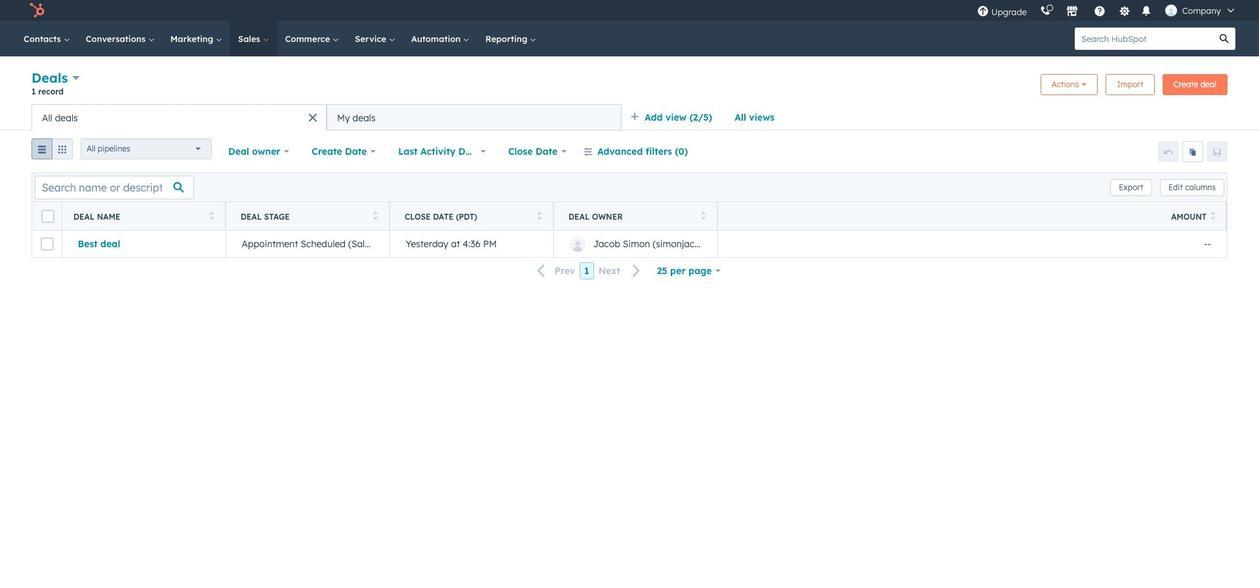 Task type: locate. For each thing, give the bounding box(es) containing it.
pagination navigation
[[530, 262, 649, 280]]

banner
[[31, 68, 1228, 104]]

menu
[[971, 0, 1244, 21]]

press to sort. image
[[373, 211, 378, 220], [537, 211, 542, 220]]

2 press to sort. image from the left
[[537, 211, 542, 220]]

Search name or description search field
[[35, 176, 194, 199]]

0 horizontal spatial press to sort. image
[[373, 211, 378, 220]]

group
[[31, 138, 73, 165]]

press to sort. image
[[209, 211, 214, 220], [701, 211, 706, 220], [1211, 211, 1216, 220]]

1 horizontal spatial press to sort. image
[[537, 211, 542, 220]]

1 horizontal spatial press to sort. image
[[701, 211, 706, 220]]

1 press to sort. image from the left
[[209, 211, 214, 220]]

press to sort. element
[[209, 211, 214, 222], [373, 211, 378, 222], [537, 211, 542, 222], [701, 211, 706, 222], [1211, 211, 1216, 222]]

2 horizontal spatial press to sort. image
[[1211, 211, 1216, 220]]

0 horizontal spatial press to sort. image
[[209, 211, 214, 220]]



Task type: vqa. For each thing, say whether or not it's contained in the screenshot.
Close image
no



Task type: describe. For each thing, give the bounding box(es) containing it.
marketplaces image
[[1067, 6, 1079, 18]]

3 press to sort. element from the left
[[537, 211, 542, 222]]

4 press to sort. element from the left
[[701, 211, 706, 222]]

5 press to sort. element from the left
[[1211, 211, 1216, 222]]

1 press to sort. image from the left
[[373, 211, 378, 220]]

Search HubSpot search field
[[1075, 28, 1214, 50]]

1 press to sort. element from the left
[[209, 211, 214, 222]]

2 press to sort. image from the left
[[701, 211, 706, 220]]

2 press to sort. element from the left
[[373, 211, 378, 222]]

jacob simon image
[[1166, 5, 1178, 16]]

3 press to sort. image from the left
[[1211, 211, 1216, 220]]



